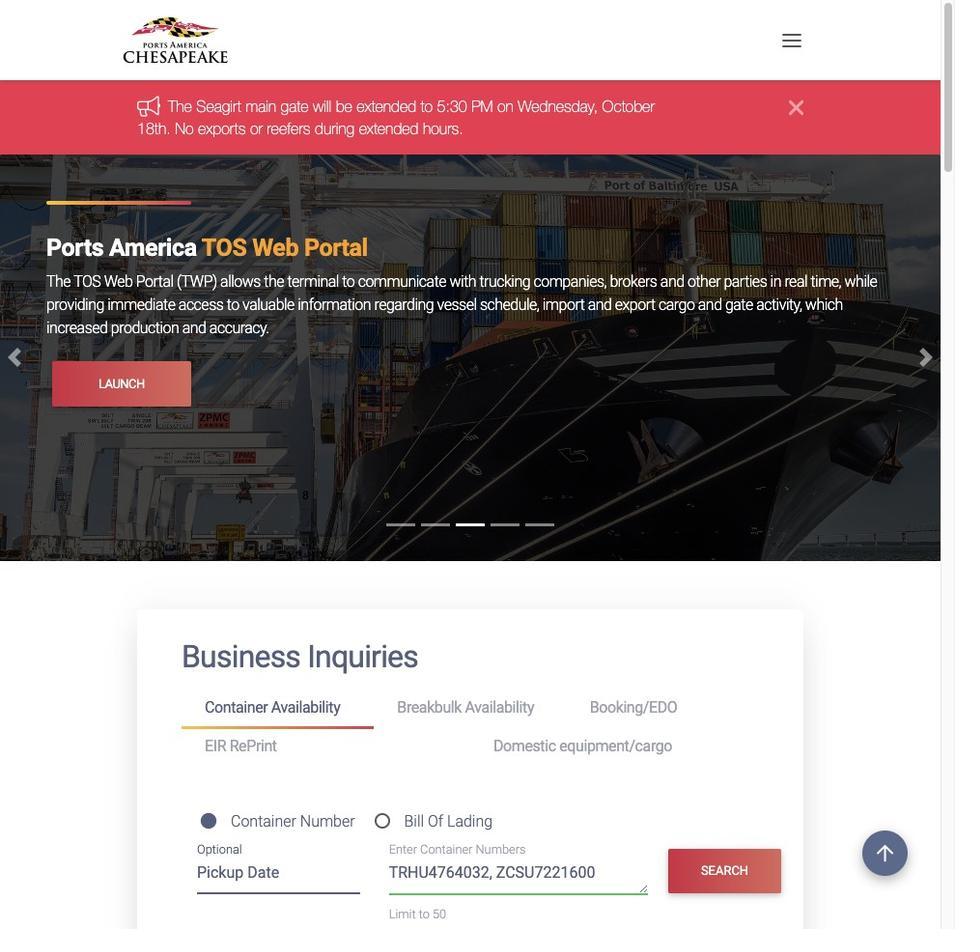 Task type: vqa. For each thing, say whether or not it's contained in the screenshot.
Safety link
no



Task type: locate. For each thing, give the bounding box(es) containing it.
1 horizontal spatial availability
[[465, 699, 534, 717]]

container availability
[[205, 699, 340, 717]]

web up the
[[252, 234, 299, 262]]

and
[[660, 273, 684, 291], [588, 296, 612, 314], [698, 296, 722, 314], [182, 319, 206, 337]]

availability inside breakbulk availability link
[[465, 699, 534, 717]]

optional
[[197, 842, 242, 857]]

portal
[[304, 234, 368, 262], [136, 273, 173, 291]]

limit
[[389, 906, 416, 921]]

1 vertical spatial web
[[104, 273, 133, 291]]

eir
[[205, 737, 226, 755]]

search button
[[668, 849, 782, 893]]

0 horizontal spatial availability
[[271, 699, 340, 717]]

tos inside the tos web portal (twp) allows the terminal to communicate with trucking companies,                         brokers and other parties in real time, while providing immediate access to valuable                         information regarding vessel schedule, import and export cargo and gate activity, which increased production and accuracy.
[[74, 273, 101, 291]]

numbers
[[476, 842, 526, 857]]

container for container availability
[[205, 699, 268, 717]]

october
[[602, 98, 655, 115]]

eir reprint link
[[182, 729, 470, 764]]

tos up allows
[[202, 234, 247, 262]]

the
[[168, 98, 192, 115], [46, 273, 71, 291]]

vessel
[[437, 296, 477, 314]]

time,
[[811, 273, 841, 291]]

1 horizontal spatial tos
[[202, 234, 247, 262]]

gate inside "the seagirt main gate will be extended to 5:30 pm on wednesday, october 18th.  no exports or reefers during extended hours."
[[281, 98, 309, 115]]

bullhorn image
[[137, 95, 168, 117]]

brokers
[[610, 273, 657, 291]]

Optional text field
[[197, 856, 360, 895]]

extended right during
[[359, 120, 419, 137]]

1 availability from the left
[[271, 699, 340, 717]]

availability up domestic
[[465, 699, 534, 717]]

limit to 50
[[389, 906, 446, 921]]

america
[[109, 234, 197, 262]]

parties
[[724, 273, 767, 291]]

to
[[421, 98, 433, 115], [342, 273, 355, 291], [227, 296, 239, 314], [419, 906, 430, 921]]

1 horizontal spatial web
[[252, 234, 299, 262]]

0 vertical spatial the
[[168, 98, 192, 115]]

real
[[785, 273, 807, 291]]

gate
[[281, 98, 309, 115], [725, 296, 753, 314]]

gate up the reefers on the top left
[[281, 98, 309, 115]]

the up no
[[168, 98, 192, 115]]

container up optional
[[231, 812, 296, 830]]

1 vertical spatial gate
[[725, 296, 753, 314]]

0 vertical spatial web
[[252, 234, 299, 262]]

wednesday,
[[518, 98, 598, 115]]

to up information
[[342, 273, 355, 291]]

0 horizontal spatial the
[[46, 273, 71, 291]]

web
[[252, 234, 299, 262], [104, 273, 133, 291]]

container
[[205, 699, 268, 717], [231, 812, 296, 830], [420, 842, 473, 857]]

1 vertical spatial tos
[[74, 273, 101, 291]]

0 horizontal spatial tos
[[74, 273, 101, 291]]

1 vertical spatial extended
[[359, 120, 419, 137]]

0 vertical spatial container
[[205, 699, 268, 717]]

valuable
[[242, 296, 294, 314]]

availability
[[271, 699, 340, 717], [465, 699, 534, 717]]

container down bill of lading on the bottom
[[420, 842, 473, 857]]

regarding
[[374, 296, 434, 314]]

reprint
[[230, 737, 277, 755]]

0 vertical spatial extended
[[357, 98, 416, 115]]

the for seagirt
[[168, 98, 192, 115]]

1 vertical spatial the
[[46, 273, 71, 291]]

the up providing
[[46, 273, 71, 291]]

enter container numbers
[[389, 842, 526, 857]]

tos
[[202, 234, 247, 262], [74, 273, 101, 291]]

2 availability from the left
[[465, 699, 534, 717]]

to left '5:30'
[[421, 98, 433, 115]]

1 horizontal spatial portal
[[304, 234, 368, 262]]

gate down parties
[[725, 296, 753, 314]]

with
[[450, 273, 476, 291]]

portal up immediate
[[136, 273, 173, 291]]

or
[[250, 120, 263, 137]]

container up eir reprint
[[205, 699, 268, 717]]

18th.
[[137, 120, 171, 137]]

companies,
[[534, 273, 607, 291]]

0 horizontal spatial portal
[[136, 273, 173, 291]]

0 vertical spatial gate
[[281, 98, 309, 115]]

0 vertical spatial portal
[[304, 234, 368, 262]]

lading
[[447, 812, 493, 830]]

exports
[[198, 120, 246, 137]]

the seagirt main gate will be extended to 5:30 pm on wednesday, october 18th.  no exports or reefers during extended hours. alert
[[0, 81, 941, 155]]

availability up eir reprint link
[[271, 699, 340, 717]]

portal inside the tos web portal (twp) allows the terminal to communicate with trucking companies,                         brokers and other parties in real time, while providing immediate access to valuable                         information regarding vessel schedule, import and export cargo and gate activity, which increased production and accuracy.
[[136, 273, 173, 291]]

tos up providing
[[74, 273, 101, 291]]

container number
[[231, 812, 355, 830]]

1 vertical spatial container
[[231, 812, 296, 830]]

import
[[543, 296, 585, 314]]

allows
[[220, 273, 261, 291]]

availability inside "container availability" link
[[271, 699, 340, 717]]

seagirt
[[196, 98, 241, 115]]

bill
[[404, 812, 424, 830]]

the inside "the seagirt main gate will be extended to 5:30 pm on wednesday, october 18th.  no exports or reefers during extended hours."
[[168, 98, 192, 115]]

availability for breakbulk availability
[[465, 699, 534, 717]]

equipment/cargo
[[559, 737, 672, 755]]

toggle navigation image
[[777, 26, 806, 55]]

0 horizontal spatial gate
[[281, 98, 309, 115]]

the
[[264, 273, 284, 291]]

1 horizontal spatial gate
[[725, 296, 753, 314]]

portal up terminal
[[304, 234, 368, 262]]

production
[[111, 319, 179, 337]]

the for tos
[[46, 273, 71, 291]]

1 vertical spatial portal
[[136, 273, 173, 291]]

accuracy.
[[209, 319, 269, 337]]

web up immediate
[[104, 273, 133, 291]]

1 horizontal spatial the
[[168, 98, 192, 115]]

launch link
[[52, 361, 191, 406]]

and left export
[[588, 296, 612, 314]]

business inquiries
[[182, 638, 418, 675]]

extended right 'be'
[[357, 98, 416, 115]]

the inside the tos web portal (twp) allows the terminal to communicate with trucking companies,                         brokers and other parties in real time, while providing immediate access to valuable                         information regarding vessel schedule, import and export cargo and gate activity, which increased production and accuracy.
[[46, 273, 71, 291]]

launch
[[99, 376, 145, 391]]

0 horizontal spatial web
[[104, 273, 133, 291]]

immediate
[[107, 296, 175, 314]]

of
[[428, 812, 443, 830]]

extended
[[357, 98, 416, 115], [359, 120, 419, 137]]



Task type: describe. For each thing, give the bounding box(es) containing it.
to inside "the seagirt main gate will be extended to 5:30 pm on wednesday, october 18th.  no exports or reefers during extended hours."
[[421, 98, 433, 115]]

main
[[246, 98, 276, 115]]

bill of lading
[[404, 812, 493, 830]]

container availability link
[[182, 691, 374, 729]]

and up the cargo
[[660, 273, 684, 291]]

trucking
[[479, 273, 530, 291]]

domestic equipment/cargo link
[[470, 729, 759, 764]]

the seagirt main gate will be extended to 5:30 pm on wednesday, october 18th.  no exports or reefers during extended hours. link
[[137, 98, 655, 137]]

enter
[[389, 842, 417, 857]]

eir reprint
[[205, 737, 277, 755]]

reefers
[[267, 120, 311, 137]]

while
[[845, 273, 877, 291]]

to up the accuracy.
[[227, 296, 239, 314]]

breakbulk availability link
[[374, 691, 567, 726]]

information
[[298, 296, 371, 314]]

search
[[701, 864, 749, 878]]

availability for container availability
[[271, 699, 340, 717]]

Enter Container Numbers text field
[[389, 861, 648, 894]]

inquiries
[[307, 638, 418, 675]]

providing
[[46, 296, 104, 314]]

domestic
[[494, 737, 556, 755]]

2 vertical spatial container
[[420, 842, 473, 857]]

be
[[336, 98, 352, 115]]

go to top image
[[862, 831, 908, 876]]

ports
[[46, 234, 103, 262]]

on
[[497, 98, 514, 115]]

schedule,
[[480, 296, 539, 314]]

tos web portal image
[[0, 155, 941, 561]]

(twp)
[[177, 273, 217, 291]]

0 vertical spatial tos
[[202, 234, 247, 262]]

50
[[433, 906, 446, 921]]

hours.
[[423, 120, 463, 137]]

no
[[175, 120, 194, 137]]

and down other
[[698, 296, 722, 314]]

booking/edo
[[590, 699, 677, 717]]

terminal
[[287, 273, 339, 291]]

container for container number
[[231, 812, 296, 830]]

web inside the tos web portal (twp) allows the terminal to communicate with trucking companies,                         brokers and other parties in real time, while providing immediate access to valuable                         information regarding vessel schedule, import and export cargo and gate activity, which increased production and accuracy.
[[104, 273, 133, 291]]

pm
[[471, 98, 493, 115]]

booking/edo link
[[567, 691, 759, 726]]

the seagirt main gate will be extended to 5:30 pm on wednesday, october 18th.  no exports or reefers during extended hours.
[[137, 98, 655, 137]]

the tos web portal (twp) allows the terminal to communicate with trucking companies,                         brokers and other parties in real time, while providing immediate access to valuable                         information regarding vessel schedule, import and export cargo and gate activity, which increased production and accuracy.
[[46, 273, 877, 337]]

number
[[300, 812, 355, 830]]

other
[[688, 273, 721, 291]]

gate inside the tos web portal (twp) allows the terminal to communicate with trucking companies,                         brokers and other parties in real time, while providing immediate access to valuable                         information regarding vessel schedule, import and export cargo and gate activity, which increased production and accuracy.
[[725, 296, 753, 314]]

in
[[770, 273, 781, 291]]

ports america tos web portal
[[46, 234, 368, 262]]

domestic equipment/cargo
[[494, 737, 672, 755]]

to left the 50
[[419, 906, 430, 921]]

access
[[178, 296, 223, 314]]

and down access
[[182, 319, 206, 337]]

breakbulk availability
[[397, 699, 534, 717]]

will
[[313, 98, 331, 115]]

activity,
[[756, 296, 802, 314]]

business
[[182, 638, 300, 675]]

during
[[315, 120, 355, 137]]

cargo
[[659, 296, 695, 314]]

5:30
[[437, 98, 467, 115]]

which
[[805, 296, 843, 314]]

close image
[[789, 96, 804, 119]]

export
[[615, 296, 655, 314]]

increased
[[46, 319, 108, 337]]

communicate
[[358, 273, 446, 291]]

breakbulk
[[397, 699, 462, 717]]



